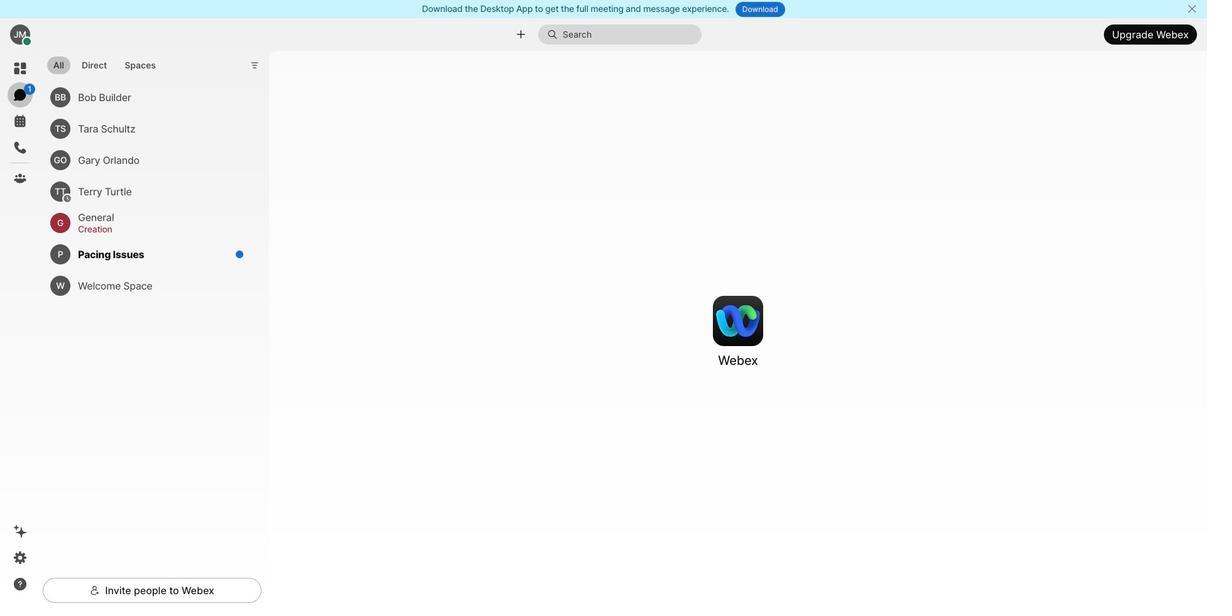 Task type: locate. For each thing, give the bounding box(es) containing it.
webex tab list
[[8, 56, 35, 191]]

navigation
[[0, 51, 40, 609]]

pacing issues, new messages list item
[[45, 239, 252, 270]]

tab list
[[44, 49, 165, 78]]

welcome space list item
[[45, 270, 252, 302]]



Task type: describe. For each thing, give the bounding box(es) containing it.
creation element
[[78, 222, 236, 236]]

terry turtle list item
[[45, 176, 252, 207]]

cancel_16 image
[[1187, 4, 1197, 14]]

gary orlando list item
[[45, 144, 252, 176]]

new messages image
[[235, 250, 244, 259]]

bob builder list item
[[45, 82, 252, 113]]

tara schultz list item
[[45, 113, 252, 144]]

general list item
[[45, 207, 252, 239]]



Task type: vqa. For each thing, say whether or not it's contained in the screenshot.
tara schultz list item
yes



